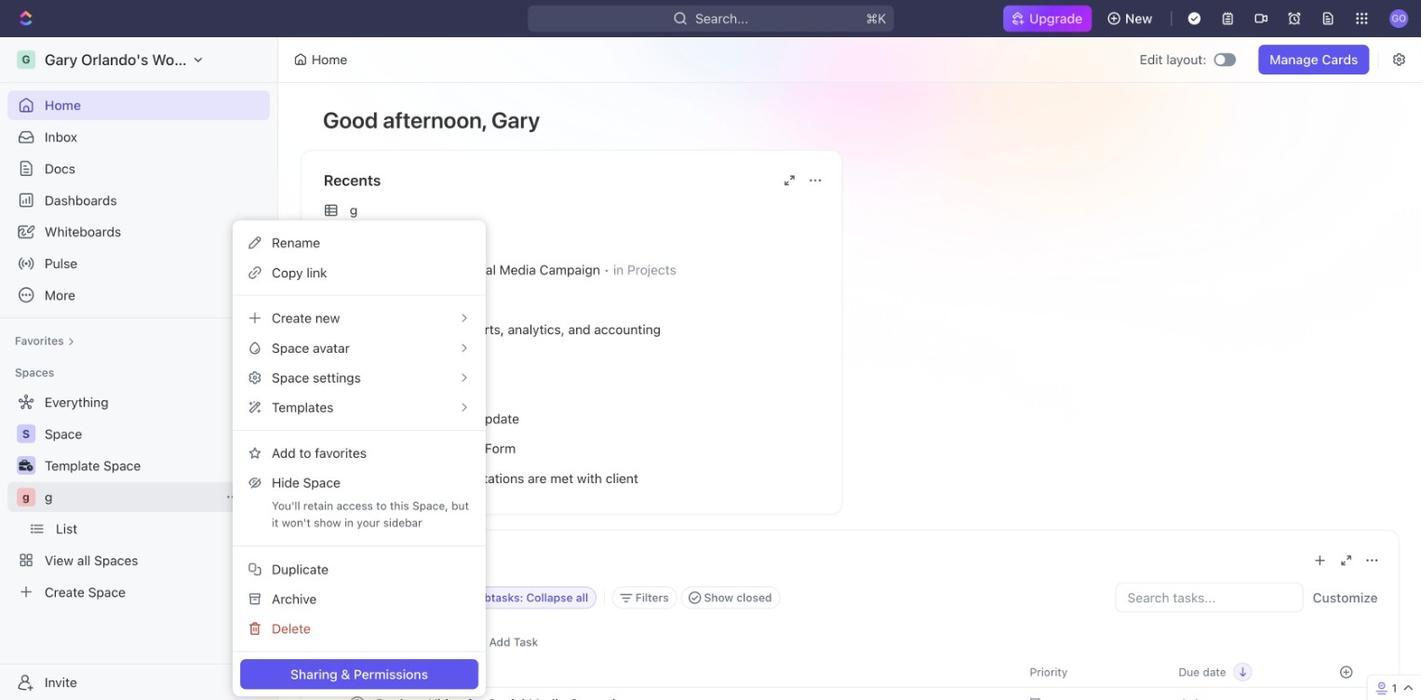 Task type: describe. For each thing, give the bounding box(es) containing it.
tree inside sidebar navigation
[[7, 387, 270, 607]]

g, , element
[[17, 488, 35, 506]]

sidebar navigation
[[0, 37, 278, 700]]

Search tasks... text field
[[1117, 584, 1303, 612]]



Task type: locate. For each thing, give the bounding box(es) containing it.
tree
[[7, 387, 270, 607]]



Task type: vqa. For each thing, say whether or not it's contained in the screenshot.
G, , Element
yes



